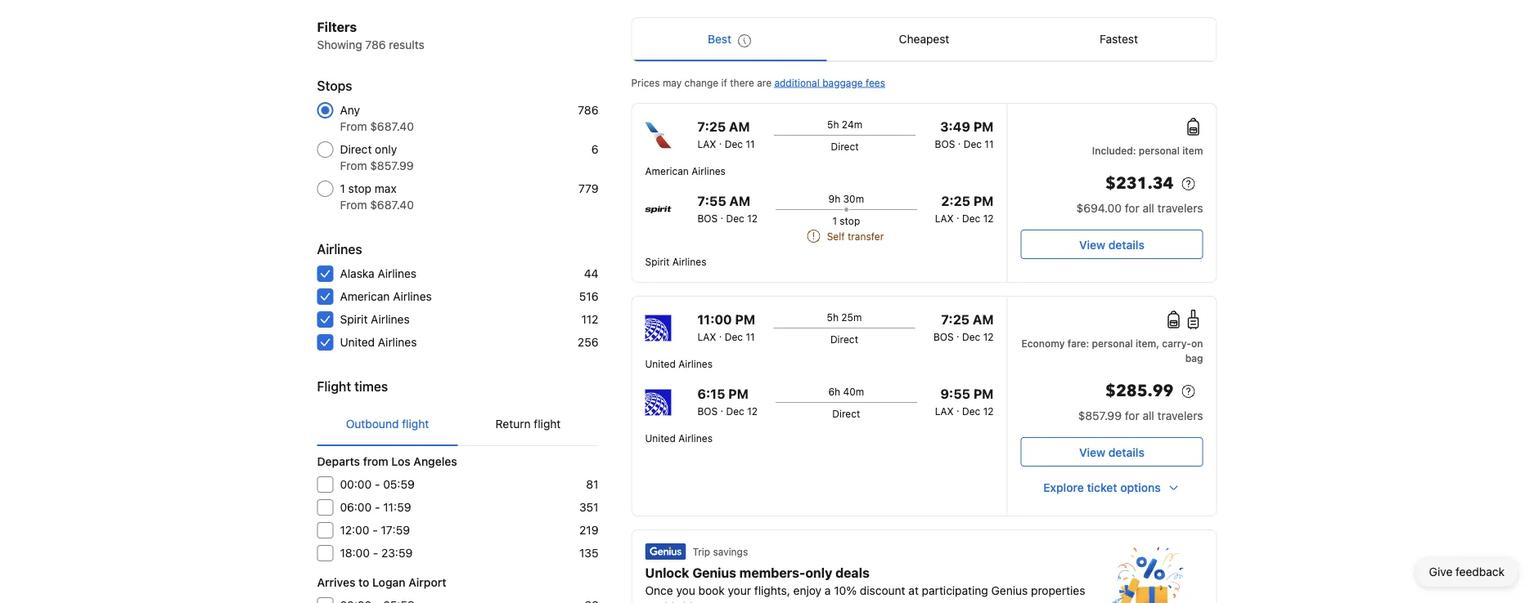 Task type: describe. For each thing, give the bounding box(es) containing it.
ticket
[[1087, 482, 1118, 495]]

2:25 pm lax . dec 12
[[935, 194, 994, 224]]

savings
[[713, 547, 748, 558]]

1 vertical spatial united
[[645, 358, 676, 370]]

carry-
[[1162, 338, 1192, 349]]

return flight button
[[458, 403, 599, 446]]

dec for 6:15 pm bos . dec 12
[[726, 406, 745, 417]]

filters showing 786 results
[[317, 19, 425, 52]]

pm for 6:15 pm
[[729, 387, 749, 402]]

view for $231.34
[[1079, 238, 1106, 252]]

direct for 7:25 am
[[831, 141, 859, 152]]

outbound
[[346, 418, 399, 431]]

fare:
[[1068, 338, 1090, 349]]

included:
[[1092, 145, 1136, 156]]

40m
[[843, 386, 864, 398]]

if
[[721, 77, 727, 88]]

once
[[645, 585, 673, 598]]

dec for 7:55 am bos . dec 12
[[726, 213, 745, 224]]

departs
[[317, 455, 360, 469]]

9:55 pm lax . dec 12
[[935, 387, 994, 417]]

44
[[584, 267, 599, 281]]

trip savings
[[693, 547, 748, 558]]

filters
[[317, 19, 357, 35]]

flight
[[317, 379, 351, 395]]

. for 2:25 pm lax . dec 12
[[957, 210, 960, 221]]

12 for 6:15 pm
[[747, 406, 758, 417]]

$694.00 for all travelers
[[1077, 202, 1203, 215]]

7:55 am bos . dec 12
[[698, 194, 758, 224]]

112
[[581, 313, 599, 327]]

. for 9:55 pm lax . dec 12
[[957, 403, 960, 414]]

lax for 2:25 pm
[[935, 213, 954, 224]]

. for 11:00 pm lax . dec 11
[[719, 328, 722, 340]]

flight for outbound flight
[[402, 418, 429, 431]]

departs from los angeles
[[317, 455, 457, 469]]

alaska airlines
[[340, 267, 417, 281]]

feedback
[[1456, 566, 1505, 579]]

1 stop
[[833, 215, 860, 227]]

max
[[375, 182, 397, 196]]

worldwide.
[[645, 601, 702, 604]]

7:25 for 7:25 am lax . dec 11
[[698, 119, 726, 135]]

deals
[[836, 566, 870, 581]]

. for 7:55 am bos . dec 12
[[721, 210, 724, 221]]

7:25 for 7:25 am bos . dec 12
[[941, 312, 970, 328]]

return
[[496, 418, 531, 431]]

1 horizontal spatial genius
[[992, 585, 1028, 598]]

cheapest button
[[827, 18, 1022, 61]]

self transfer
[[827, 231, 884, 242]]

on
[[1192, 338, 1203, 349]]

additional
[[774, 77, 820, 88]]

any
[[340, 104, 360, 117]]

0 vertical spatial personal
[[1139, 145, 1180, 156]]

$694.00
[[1077, 202, 1122, 215]]

at
[[909, 585, 919, 598]]

details for $231.34
[[1109, 238, 1145, 252]]

0 vertical spatial united airlines
[[340, 336, 417, 349]]

tab list containing best
[[632, 18, 1217, 62]]

unlock
[[645, 566, 689, 581]]

flight times
[[317, 379, 388, 395]]

5h 25m
[[827, 312, 862, 323]]

$231.34 region
[[1021, 171, 1203, 200]]

11 for $285.99
[[746, 331, 755, 343]]

airport
[[409, 577, 446, 590]]

arrives
[[317, 577, 355, 590]]

1 stop max from $687.40
[[340, 182, 414, 212]]

only inside direct only from $857.99
[[375, 143, 397, 156]]

17:59
[[381, 524, 410, 538]]

11:59
[[383, 501, 411, 515]]

. for 6:15 pm bos . dec 12
[[721, 403, 724, 414]]

additional baggage fees link
[[774, 77, 885, 88]]

for for $231.34
[[1125, 202, 1140, 215]]

06:00 - 11:59
[[340, 501, 411, 515]]

1 horizontal spatial american
[[645, 165, 689, 177]]

travelers for $231.34
[[1158, 202, 1203, 215]]

tab list containing outbound flight
[[317, 403, 599, 448]]

pm for 3:49 pm
[[974, 119, 994, 135]]

may
[[663, 77, 682, 88]]

1 vertical spatial american airlines
[[340, 290, 432, 304]]

outbound flight
[[346, 418, 429, 431]]

view details button for $231.34
[[1021, 230, 1203, 259]]

dec for 9:55 pm lax . dec 12
[[962, 406, 981, 417]]

give
[[1429, 566, 1453, 579]]

0 horizontal spatial genius
[[693, 566, 736, 581]]

pm for 9:55 pm
[[974, 387, 994, 402]]

$687.40 inside any from $687.40
[[370, 120, 414, 133]]

bos for 6:15 pm
[[698, 406, 718, 417]]

am for 3:49 pm
[[729, 119, 750, 135]]

9h
[[829, 193, 841, 205]]

$687.40 inside the 1 stop max from $687.40
[[370, 198, 414, 212]]

flights,
[[754, 585, 790, 598]]

from inside direct only from $857.99
[[340, 159, 367, 173]]

7:25 am bos . dec 12
[[934, 312, 994, 343]]

alaska
[[340, 267, 375, 281]]

from inside any from $687.40
[[340, 120, 367, 133]]

only inside unlock genius members-only deals once you book your flights, enjoy a 10% discount at participating genius properties worldwide.
[[806, 566, 833, 581]]

view for $285.99
[[1079, 446, 1106, 460]]

18:00 - 23:59
[[340, 547, 413, 561]]

1 vertical spatial 786
[[578, 104, 599, 117]]

219
[[579, 524, 599, 538]]

$857.99 for all travelers
[[1078, 410, 1203, 423]]

best
[[708, 32, 732, 46]]

discount
[[860, 585, 906, 598]]

lax for 11:00 pm
[[698, 331, 716, 343]]

fastest
[[1100, 32, 1138, 46]]

enjoy
[[794, 585, 822, 598]]

6h
[[829, 386, 841, 398]]

11:00 pm lax . dec 11
[[698, 312, 755, 343]]

any from $687.40
[[340, 104, 414, 133]]

3:49 pm bos . dec 11
[[935, 119, 994, 150]]

6:15
[[698, 387, 725, 402]]

1 for 1 stop max from $687.40
[[340, 182, 345, 196]]

0 vertical spatial american airlines
[[645, 165, 726, 177]]

pm for 2:25 pm
[[974, 194, 994, 209]]

arrives to logan airport
[[317, 577, 446, 590]]



Task type: vqa. For each thing, say whether or not it's contained in the screenshot.
the top personal
yes



Task type: locate. For each thing, give the bounding box(es) containing it.
1 horizontal spatial tab list
[[632, 18, 1217, 62]]

flight for return flight
[[534, 418, 561, 431]]

1 vertical spatial tab list
[[317, 403, 599, 448]]

0 vertical spatial details
[[1109, 238, 1145, 252]]

1 all from the top
[[1143, 202, 1155, 215]]

1 vertical spatial 7:25
[[941, 312, 970, 328]]

1 horizontal spatial spirit airlines
[[645, 256, 707, 268]]

details
[[1109, 238, 1145, 252], [1109, 446, 1145, 460]]

explore ticket options
[[1044, 482, 1161, 495]]

1 vertical spatial $857.99
[[1078, 410, 1122, 423]]

pm inside 2:25 pm lax . dec 12
[[974, 194, 994, 209]]

0 vertical spatial american
[[645, 165, 689, 177]]

. inside 3:49 pm bos . dec 11
[[958, 135, 961, 146]]

direct down 6h 40m
[[832, 408, 860, 420]]

stop inside the 1 stop max from $687.40
[[348, 182, 372, 196]]

bos inside "7:55 am bos . dec 12"
[[698, 213, 718, 224]]

dec inside 9:55 pm lax . dec 12
[[962, 406, 981, 417]]

angeles
[[414, 455, 457, 469]]

2 flight from the left
[[534, 418, 561, 431]]

from up the 1 stop max from $687.40
[[340, 159, 367, 173]]

1 vertical spatial personal
[[1092, 338, 1133, 349]]

personal left item
[[1139, 145, 1180, 156]]

1 flight from the left
[[402, 418, 429, 431]]

0 vertical spatial am
[[729, 119, 750, 135]]

. down 3:49
[[958, 135, 961, 146]]

logan
[[372, 577, 406, 590]]

3:49
[[940, 119, 971, 135]]

dec for 3:49 pm bos . dec 11
[[964, 138, 982, 150]]

1 inside the 1 stop max from $687.40
[[340, 182, 345, 196]]

2 view from the top
[[1079, 446, 1106, 460]]

0 vertical spatial view details
[[1079, 238, 1145, 252]]

1 details from the top
[[1109, 238, 1145, 252]]

1 vertical spatial from
[[340, 159, 367, 173]]

- left '11:59'
[[375, 501, 380, 515]]

0 vertical spatial view details button
[[1021, 230, 1203, 259]]

all down $231.34
[[1143, 202, 1155, 215]]

genius image
[[645, 544, 686, 561], [645, 544, 686, 561], [1112, 547, 1184, 604]]

00:00 - 05:59
[[340, 478, 415, 492]]

all down $285.99
[[1143, 410, 1155, 423]]

lax down 9:55
[[935, 406, 954, 417]]

7:25 up 9:55
[[941, 312, 970, 328]]

0 horizontal spatial 7:25
[[698, 119, 726, 135]]

$285.99 region
[[1021, 379, 1203, 408]]

1 view details button from the top
[[1021, 230, 1203, 259]]

12 inside "7:55 am bos . dec 12"
[[747, 213, 758, 224]]

all for $231.34
[[1143, 202, 1155, 215]]

from down direct only from $857.99
[[340, 198, 367, 212]]

. inside 2:25 pm lax . dec 12
[[957, 210, 960, 221]]

2 from from the top
[[340, 159, 367, 173]]

dec for 11:00 pm lax . dec 11
[[725, 331, 743, 343]]

cheapest
[[899, 32, 950, 46]]

only up a
[[806, 566, 833, 581]]

0 horizontal spatial only
[[375, 143, 397, 156]]

economy fare: personal item, carry-on bag
[[1022, 338, 1203, 364]]

united
[[340, 336, 375, 349], [645, 358, 676, 370], [645, 433, 676, 444]]

11 inside 3:49 pm bos . dec 11
[[985, 138, 994, 150]]

12 inside 6:15 pm bos . dec 12
[[747, 406, 758, 417]]

1 view from the top
[[1079, 238, 1106, 252]]

1 vertical spatial stop
[[840, 215, 860, 227]]

stop up self transfer
[[840, 215, 860, 227]]

2 vertical spatial am
[[973, 312, 994, 328]]

516
[[579, 290, 599, 304]]

genius up book
[[693, 566, 736, 581]]

pm right 3:49
[[974, 119, 994, 135]]

am inside 7:25 am lax . dec 11
[[729, 119, 750, 135]]

6:15 pm bos . dec 12
[[698, 387, 758, 417]]

spirit airlines down alaska airlines
[[340, 313, 410, 327]]

$687.40 down max
[[370, 198, 414, 212]]

7:25 inside 7:25 am lax . dec 11
[[698, 119, 726, 135]]

am for 2:25 pm
[[729, 194, 750, 209]]

bos for 3:49 pm
[[935, 138, 955, 150]]

pm inside 3:49 pm bos . dec 11
[[974, 119, 994, 135]]

direct for 11:00 pm
[[831, 334, 858, 345]]

1 vertical spatial $687.40
[[370, 198, 414, 212]]

view details button up explore ticket options button
[[1021, 438, 1203, 467]]

best image
[[738, 34, 751, 47]]

5h left 25m
[[827, 312, 839, 323]]

0 vertical spatial for
[[1125, 202, 1140, 215]]

. inside "7:55 am bos . dec 12"
[[721, 210, 724, 221]]

transfer
[[848, 231, 884, 242]]

1 horizontal spatial flight
[[534, 418, 561, 431]]

united airlines down '6:15'
[[645, 433, 713, 444]]

135
[[579, 547, 599, 561]]

06:00
[[340, 501, 372, 515]]

direct only from $857.99
[[340, 143, 414, 173]]

12:00
[[340, 524, 369, 538]]

dec inside 11:00 pm lax . dec 11
[[725, 331, 743, 343]]

0 vertical spatial united
[[340, 336, 375, 349]]

1 vertical spatial american
[[340, 290, 390, 304]]

11 for $231.34
[[746, 138, 755, 150]]

$857.99 inside direct only from $857.99
[[370, 159, 414, 173]]

0 vertical spatial spirit
[[645, 256, 670, 268]]

0 horizontal spatial spirit
[[340, 313, 368, 327]]

5h 24m
[[827, 119, 863, 130]]

outbound flight button
[[317, 403, 458, 446]]

. down '6:15'
[[721, 403, 724, 414]]

am inside "7:55 am bos . dec 12"
[[729, 194, 750, 209]]

genius
[[693, 566, 736, 581], [992, 585, 1028, 598]]

5h for $231.34
[[827, 119, 839, 130]]

0 vertical spatial spirit airlines
[[645, 256, 707, 268]]

view up the explore ticket options
[[1079, 446, 1106, 460]]

from inside the 1 stop max from $687.40
[[340, 198, 367, 212]]

3 from from the top
[[340, 198, 367, 212]]

all for $285.99
[[1143, 410, 1155, 423]]

- for 06:00
[[375, 501, 380, 515]]

12 for 7:55 am
[[747, 213, 758, 224]]

- right 18:00
[[373, 547, 378, 561]]

1 $687.40 from the top
[[370, 120, 414, 133]]

5h
[[827, 119, 839, 130], [827, 312, 839, 323]]

2 view details button from the top
[[1021, 438, 1203, 467]]

direct inside direct only from $857.99
[[340, 143, 372, 156]]

properties
[[1031, 585, 1085, 598]]

pm right 9:55
[[974, 387, 994, 402]]

view details button
[[1021, 230, 1203, 259], [1021, 438, 1203, 467]]

dec for 7:25 am bos . dec 12
[[962, 331, 981, 343]]

stop for 1 stop max from $687.40
[[348, 182, 372, 196]]

0 vertical spatial from
[[340, 120, 367, 133]]

lax down 2:25
[[935, 213, 954, 224]]

your
[[728, 585, 751, 598]]

1 horizontal spatial 7:25
[[941, 312, 970, 328]]

23:59
[[381, 547, 413, 561]]

fees
[[866, 77, 885, 88]]

1 horizontal spatial american airlines
[[645, 165, 726, 177]]

bos up 9:55
[[934, 331, 954, 343]]

view details down $694.00
[[1079, 238, 1145, 252]]

10%
[[834, 585, 857, 598]]

0 vertical spatial travelers
[[1158, 202, 1203, 215]]

1 from from the top
[[340, 120, 367, 133]]

spirit
[[645, 256, 670, 268], [340, 313, 368, 327]]

1 horizontal spatial 786
[[578, 104, 599, 117]]

travelers down $285.99
[[1158, 410, 1203, 423]]

dec inside 6:15 pm bos . dec 12
[[726, 406, 745, 417]]

view down $694.00
[[1079, 238, 1106, 252]]

1 horizontal spatial stop
[[840, 215, 860, 227]]

0 vertical spatial tab list
[[632, 18, 1217, 62]]

7:25 down the change
[[698, 119, 726, 135]]

personal inside economy fare: personal item, carry-on bag
[[1092, 338, 1133, 349]]

0 horizontal spatial american
[[340, 290, 390, 304]]

0 vertical spatial only
[[375, 143, 397, 156]]

tab list up fees
[[632, 18, 1217, 62]]

2:25
[[941, 194, 971, 209]]

for down $231.34
[[1125, 202, 1140, 215]]

2 view details from the top
[[1079, 446, 1145, 460]]

direct for 6:15 pm
[[832, 408, 860, 420]]

11 up 6:15 pm bos . dec 12
[[746, 331, 755, 343]]

view details for $231.34
[[1079, 238, 1145, 252]]

5h left 24m
[[827, 119, 839, 130]]

1 for from the top
[[1125, 202, 1140, 215]]

best button
[[632, 18, 827, 61]]

0 vertical spatial 1
[[340, 182, 345, 196]]

7:25 inside 7:25 am bos . dec 12
[[941, 312, 970, 328]]

lax down 11:00
[[698, 331, 716, 343]]

1 for 1 stop
[[833, 215, 837, 227]]

. down 11:00
[[719, 328, 722, 340]]

direct down any from $687.40
[[340, 143, 372, 156]]

bos inside 6:15 pm bos . dec 12
[[698, 406, 718, 417]]

1 horizontal spatial personal
[[1139, 145, 1180, 156]]

- for 12:00
[[373, 524, 378, 538]]

genius left properties at the right
[[992, 585, 1028, 598]]

details for $285.99
[[1109, 446, 1145, 460]]

11 inside 7:25 am lax . dec 11
[[746, 138, 755, 150]]

. inside 9:55 pm lax . dec 12
[[957, 403, 960, 414]]

fastest button
[[1022, 18, 1217, 61]]

lax up 7:55
[[698, 138, 716, 150]]

1 left max
[[340, 182, 345, 196]]

1 vertical spatial spirit
[[340, 313, 368, 327]]

participating
[[922, 585, 988, 598]]

11:00
[[698, 312, 732, 328]]

11 up 2:25 pm lax . dec 12
[[985, 138, 994, 150]]

786 up "6"
[[578, 104, 599, 117]]

1 vertical spatial only
[[806, 566, 833, 581]]

1 vertical spatial am
[[729, 194, 750, 209]]

786 left results
[[365, 38, 386, 52]]

american airlines down alaska airlines
[[340, 290, 432, 304]]

$285.99
[[1106, 381, 1174, 403]]

bos down '6:15'
[[698, 406, 718, 417]]

travelers down $231.34
[[1158, 202, 1203, 215]]

am inside 7:25 am bos . dec 12
[[973, 312, 994, 328]]

0 vertical spatial all
[[1143, 202, 1155, 215]]

lax for 7:25 am
[[698, 138, 716, 150]]

- for 18:00
[[373, 547, 378, 561]]

flight right return
[[534, 418, 561, 431]]

-
[[375, 478, 380, 492], [375, 501, 380, 515], [373, 524, 378, 538], [373, 547, 378, 561]]

786 inside filters showing 786 results
[[365, 38, 386, 52]]

direct down 5h 24m
[[831, 141, 859, 152]]

0 horizontal spatial personal
[[1092, 338, 1133, 349]]

only down any from $687.40
[[375, 143, 397, 156]]

direct down 5h 25m
[[831, 334, 858, 345]]

. for 7:25 am lax . dec 11
[[719, 135, 722, 146]]

direct
[[831, 141, 859, 152], [340, 143, 372, 156], [831, 334, 858, 345], [832, 408, 860, 420]]

12 for 9:55 pm
[[983, 406, 994, 417]]

spirit right 44
[[645, 256, 670, 268]]

tab list up angeles
[[317, 403, 599, 448]]

personal right fare:
[[1092, 338, 1133, 349]]

6h 40m
[[829, 386, 864, 398]]

$687.40 up direct only from $857.99
[[370, 120, 414, 133]]

0 vertical spatial $687.40
[[370, 120, 414, 133]]

view details button down $694.00
[[1021, 230, 1203, 259]]

lax inside 9:55 pm lax . dec 12
[[935, 406, 954, 417]]

9:55
[[941, 387, 971, 402]]

0 horizontal spatial 1
[[340, 182, 345, 196]]

results
[[389, 38, 425, 52]]

stops
[[317, 78, 352, 94]]

bag
[[1186, 353, 1203, 364]]

0 horizontal spatial spirit airlines
[[340, 313, 410, 327]]

0 vertical spatial $857.99
[[370, 159, 414, 173]]

dec for 7:25 am lax . dec 11
[[725, 138, 743, 150]]

pm inside 6:15 pm bos . dec 12
[[729, 387, 749, 402]]

1 vertical spatial travelers
[[1158, 410, 1203, 423]]

personal
[[1139, 145, 1180, 156], [1092, 338, 1133, 349]]

prices may change if there are additional baggage fees
[[631, 77, 885, 88]]

prices
[[631, 77, 660, 88]]

bos inside 3:49 pm bos . dec 11
[[935, 138, 955, 150]]

11 down prices may change if there are additional baggage fees
[[746, 138, 755, 150]]

$857.99 up max
[[370, 159, 414, 173]]

view details for $285.99
[[1079, 446, 1145, 460]]

12 inside 7:25 am bos . dec 12
[[983, 331, 994, 343]]

24m
[[842, 119, 863, 130]]

- left '17:59'
[[373, 524, 378, 538]]

. inside 11:00 pm lax . dec 11
[[719, 328, 722, 340]]

12 inside 2:25 pm lax . dec 12
[[983, 213, 994, 224]]

stop left max
[[348, 182, 372, 196]]

bos down 3:49
[[935, 138, 955, 150]]

0 vertical spatial genius
[[693, 566, 736, 581]]

12 inside 9:55 pm lax . dec 12
[[983, 406, 994, 417]]

view
[[1079, 238, 1106, 252], [1079, 446, 1106, 460]]

1 vertical spatial 5h
[[827, 312, 839, 323]]

0 vertical spatial 5h
[[827, 119, 839, 130]]

. for 7:25 am bos . dec 12
[[957, 328, 960, 340]]

18:00
[[340, 547, 370, 561]]

pm right 2:25
[[974, 194, 994, 209]]

1 horizontal spatial $857.99
[[1078, 410, 1122, 423]]

1 horizontal spatial only
[[806, 566, 833, 581]]

. inside 7:25 am lax . dec 11
[[719, 135, 722, 146]]

2 for from the top
[[1125, 410, 1140, 423]]

2 details from the top
[[1109, 446, 1145, 460]]

1 travelers from the top
[[1158, 202, 1203, 215]]

0 horizontal spatial $857.99
[[370, 159, 414, 173]]

1 vertical spatial view details button
[[1021, 438, 1203, 467]]

from down any at the top left of page
[[340, 120, 367, 133]]

lax for 9:55 pm
[[935, 406, 954, 417]]

pm right '6:15'
[[729, 387, 749, 402]]

1 up self
[[833, 215, 837, 227]]

stop for 1 stop
[[840, 215, 860, 227]]

bos inside 7:25 am bos . dec 12
[[934, 331, 954, 343]]

bos for 7:55 am
[[698, 213, 718, 224]]

return flight
[[496, 418, 561, 431]]

. inside 7:25 am bos . dec 12
[[957, 328, 960, 340]]

2 all from the top
[[1143, 410, 1155, 423]]

1 view details from the top
[[1079, 238, 1145, 252]]

12 for 2:25 pm
[[983, 213, 994, 224]]

351
[[579, 501, 599, 515]]

0 vertical spatial 7:25
[[698, 119, 726, 135]]

showing
[[317, 38, 362, 52]]

$857.99
[[370, 159, 414, 173], [1078, 410, 1122, 423]]

american
[[645, 165, 689, 177], [340, 290, 390, 304]]

dec inside 7:25 am lax . dec 11
[[725, 138, 743, 150]]

bos down 7:55
[[698, 213, 718, 224]]

dec inside "7:55 am bos . dec 12"
[[726, 213, 745, 224]]

2 vertical spatial united airlines
[[645, 433, 713, 444]]

view details button for $285.99
[[1021, 438, 1203, 467]]

from
[[340, 120, 367, 133], [340, 159, 367, 173], [340, 198, 367, 212]]

1 horizontal spatial spirit
[[645, 256, 670, 268]]

dec inside 3:49 pm bos . dec 11
[[964, 138, 982, 150]]

$857.99 down '$285.99' region
[[1078, 410, 1122, 423]]

1 vertical spatial view details
[[1079, 446, 1145, 460]]

. down 7:55
[[721, 210, 724, 221]]

- for 00:00
[[375, 478, 380, 492]]

bos for 7:25 am
[[934, 331, 954, 343]]

0 horizontal spatial flight
[[402, 418, 429, 431]]

dec
[[725, 138, 743, 150], [964, 138, 982, 150], [726, 213, 745, 224], [962, 213, 981, 224], [725, 331, 743, 343], [962, 331, 981, 343], [726, 406, 745, 417], [962, 406, 981, 417]]

lax inside 11:00 pm lax . dec 11
[[698, 331, 716, 343]]

25m
[[842, 312, 862, 323]]

. down the if
[[719, 135, 722, 146]]

1 vertical spatial view
[[1079, 446, 1106, 460]]

. down 9:55
[[957, 403, 960, 414]]

1 vertical spatial united airlines
[[645, 358, 713, 370]]

dec for 2:25 pm lax . dec 12
[[962, 213, 981, 224]]

travelers for $285.99
[[1158, 410, 1203, 423]]

81
[[586, 478, 599, 492]]

1 vertical spatial details
[[1109, 446, 1145, 460]]

tab list
[[632, 18, 1217, 62], [317, 403, 599, 448]]

779
[[579, 182, 599, 196]]

2 vertical spatial united
[[645, 433, 676, 444]]

pm for 11:00 pm
[[735, 312, 755, 328]]

0 horizontal spatial tab list
[[317, 403, 599, 448]]

1 vertical spatial 1
[[833, 215, 837, 227]]

item
[[1183, 145, 1203, 156]]

00:00
[[340, 478, 372, 492]]

2 vertical spatial from
[[340, 198, 367, 212]]

2 $687.40 from the top
[[370, 198, 414, 212]]

self
[[827, 231, 845, 242]]

members-
[[740, 566, 806, 581]]

11 inside 11:00 pm lax . dec 11
[[746, 331, 755, 343]]

. inside 6:15 pm bos . dec 12
[[721, 403, 724, 414]]

12:00 - 17:59
[[340, 524, 410, 538]]

american airlines up 7:55
[[645, 165, 726, 177]]

1 vertical spatial spirit airlines
[[340, 313, 410, 327]]

details up options
[[1109, 446, 1145, 460]]

lax inside 2:25 pm lax . dec 12
[[935, 213, 954, 224]]

. for 3:49 pm bos . dec 11
[[958, 135, 961, 146]]

0 vertical spatial 786
[[365, 38, 386, 52]]

times
[[355, 379, 388, 395]]

bos
[[935, 138, 955, 150], [698, 213, 718, 224], [934, 331, 954, 343], [698, 406, 718, 417]]

lax inside 7:25 am lax . dec 11
[[698, 138, 716, 150]]

stop
[[348, 182, 372, 196], [840, 215, 860, 227]]

pm inside 11:00 pm lax . dec 11
[[735, 312, 755, 328]]

pm inside 9:55 pm lax . dec 12
[[974, 387, 994, 402]]

05:59
[[383, 478, 415, 492]]

book
[[699, 585, 725, 598]]

best image
[[738, 34, 751, 47]]

view details up explore ticket options button
[[1079, 446, 1145, 460]]

1 vertical spatial for
[[1125, 410, 1140, 423]]

0 vertical spatial view
[[1079, 238, 1106, 252]]

a
[[825, 585, 831, 598]]

dec inside 2:25 pm lax . dec 12
[[962, 213, 981, 224]]

. up 9:55
[[957, 328, 960, 340]]

1 horizontal spatial 1
[[833, 215, 837, 227]]

0 horizontal spatial american airlines
[[340, 290, 432, 304]]

united airlines up '6:15'
[[645, 358, 713, 370]]

for down $285.99
[[1125, 410, 1140, 423]]

. down 2:25
[[957, 210, 960, 221]]

for for $285.99
[[1125, 410, 1140, 423]]

spirit airlines up 11:00
[[645, 256, 707, 268]]

0 horizontal spatial 786
[[365, 38, 386, 52]]

0 horizontal spatial stop
[[348, 182, 372, 196]]

$231.34
[[1106, 173, 1174, 195]]

12 for 7:25 am
[[983, 331, 994, 343]]

0 vertical spatial stop
[[348, 182, 372, 196]]

flight up "los"
[[402, 418, 429, 431]]

2 travelers from the top
[[1158, 410, 1203, 423]]

item,
[[1136, 338, 1160, 349]]

5h for $285.99
[[827, 312, 839, 323]]

are
[[757, 77, 772, 88]]

- left 05:59 at the left bottom of page
[[375, 478, 380, 492]]

details down $694.00 for all travelers
[[1109, 238, 1145, 252]]

united airlines up times
[[340, 336, 417, 349]]

pm right 11:00
[[735, 312, 755, 328]]

1 vertical spatial genius
[[992, 585, 1028, 598]]

dec inside 7:25 am bos . dec 12
[[962, 331, 981, 343]]

los
[[392, 455, 411, 469]]

spirit down alaska
[[340, 313, 368, 327]]

1 vertical spatial all
[[1143, 410, 1155, 423]]



